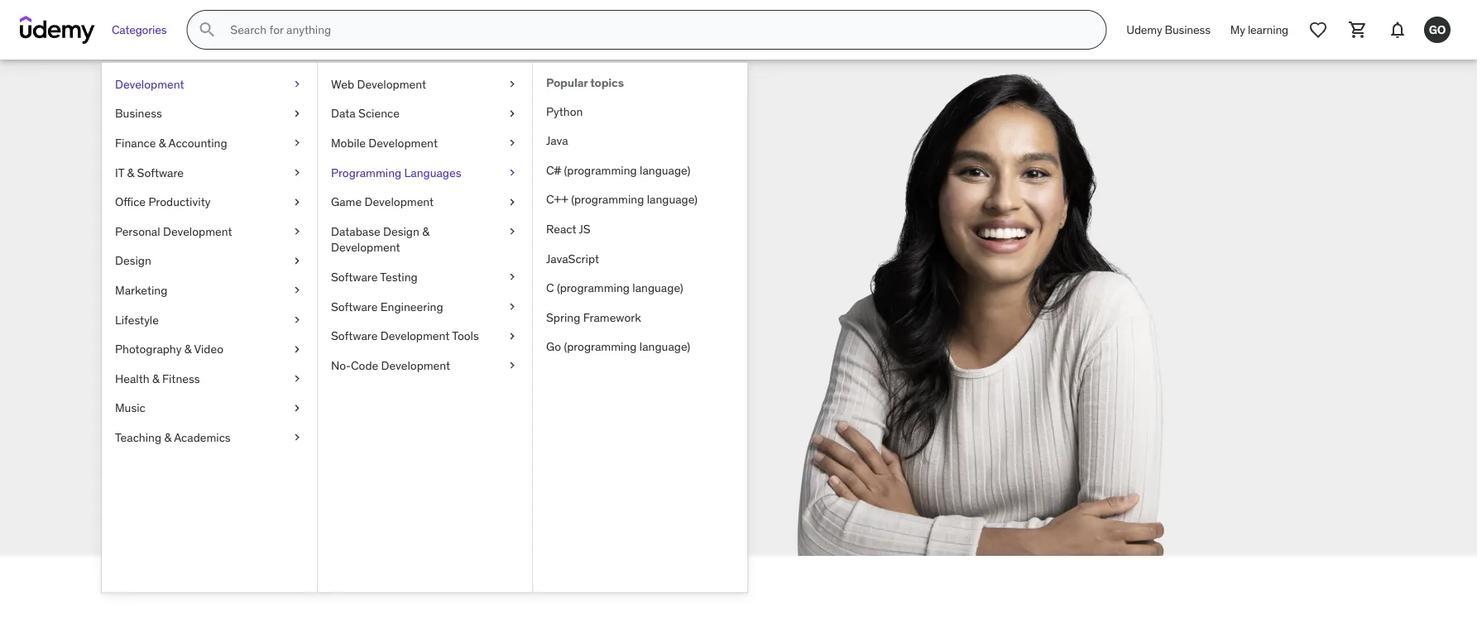 Task type: locate. For each thing, give the bounding box(es) containing it.
(programming down c# (programming language)
[[571, 192, 644, 207]]

c#
[[546, 163, 561, 178]]

1 vertical spatial design
[[115, 253, 151, 268]]

xsmall image inside 'personal development' link
[[291, 223, 304, 240]]

xsmall image inside software development tools link
[[506, 328, 519, 344]]

teaching & academics link
[[102, 423, 317, 453]]

react
[[546, 222, 576, 236]]

xsmall image inside it & software link
[[291, 165, 304, 181]]

(programming for c++
[[571, 192, 644, 207]]

fitness
[[162, 371, 200, 386]]

web
[[331, 77, 354, 91]]

engineering
[[381, 299, 443, 314]]

design down 'game development'
[[383, 224, 420, 239]]

& right 'finance'
[[159, 135, 166, 150]]

Search for anything text field
[[227, 16, 1086, 44]]

udemy image
[[20, 16, 95, 44]]

spring framework
[[546, 310, 641, 325]]

software for software development tools
[[331, 328, 378, 343]]

categories button
[[102, 10, 177, 50]]

&
[[159, 135, 166, 150], [127, 165, 134, 180], [422, 224, 429, 239], [184, 342, 191, 357], [152, 371, 159, 386], [164, 430, 171, 445]]

xsmall image for teaching & academics
[[291, 430, 304, 446]]

come
[[237, 207, 351, 259]]

finance & accounting
[[115, 135, 227, 150]]

(programming down spring framework
[[564, 339, 637, 354]]

code
[[351, 358, 378, 373]]

language) for go (programming language)
[[640, 339, 691, 354]]

development
[[115, 77, 184, 91], [357, 77, 426, 91], [369, 135, 438, 150], [365, 194, 434, 209], [163, 224, 232, 239], [331, 240, 400, 255], [381, 328, 450, 343], [381, 358, 450, 373]]

c (programming language) link
[[533, 273, 747, 303]]

software down software testing
[[331, 299, 378, 314]]

udemy business link
[[1117, 10, 1221, 50]]

xsmall image inside no-code development link
[[506, 358, 519, 374]]

& right teaching
[[164, 430, 171, 445]]

java
[[546, 133, 568, 148]]

popular topics
[[546, 75, 624, 90]]

xsmall image for design
[[291, 253, 304, 269]]

health & fitness link
[[102, 364, 317, 394]]

js
[[579, 222, 591, 236]]

1 horizontal spatial design
[[383, 224, 420, 239]]

wishlist image
[[1309, 20, 1328, 40]]

teaching
[[115, 430, 161, 445]]

language)
[[640, 163, 691, 178], [647, 192, 698, 207], [633, 280, 683, 295], [640, 339, 691, 354]]

& for academics
[[164, 430, 171, 445]]

xsmall image inside the marketing link
[[291, 282, 304, 299]]

my learning link
[[1221, 10, 1299, 50]]

(programming
[[564, 163, 637, 178], [571, 192, 644, 207], [557, 280, 630, 295], [564, 339, 637, 354]]

& right it
[[127, 165, 134, 180]]

xsmall image inside photography & video link
[[291, 341, 304, 358]]

language) down spring framework link
[[640, 339, 691, 354]]

personal
[[115, 224, 160, 239]]

xsmall image for health & fitness
[[291, 371, 304, 387]]

& left video
[[184, 342, 191, 357]]

& for fitness
[[152, 371, 159, 386]]

xsmall image inside health & fitness link
[[291, 371, 304, 387]]

c# (programming language) link
[[533, 156, 747, 185]]

music link
[[102, 394, 317, 423]]

xsmall image inside development link
[[291, 76, 304, 92]]

xsmall image inside teaching & academics link
[[291, 430, 304, 446]]

xsmall image inside mobile development link
[[506, 135, 519, 151]]

office productivity
[[115, 194, 211, 209]]

xsmall image
[[291, 106, 304, 122], [291, 135, 304, 151], [506, 135, 519, 151], [291, 165, 304, 181], [291, 194, 304, 210], [506, 194, 519, 210], [506, 223, 519, 240], [291, 253, 304, 269], [506, 269, 519, 285], [506, 299, 519, 315], [291, 312, 304, 328], [506, 328, 519, 344], [506, 358, 519, 374], [291, 400, 304, 416]]

xsmall image for marketing
[[291, 282, 304, 299]]

accounting
[[168, 135, 227, 150]]

language) down the javascript link
[[633, 280, 683, 295]]

react js
[[546, 222, 591, 236]]

design down personal
[[115, 253, 151, 268]]

mobile development
[[331, 135, 438, 150]]

0 horizontal spatial design
[[115, 253, 151, 268]]

database design & development link
[[318, 217, 532, 263]]

software for software engineering
[[331, 299, 378, 314]]

xsmall image inside database design & development link
[[506, 223, 519, 240]]

popular
[[546, 75, 588, 90]]

xsmall image for web development
[[506, 76, 519, 92]]

xsmall image inside music "link"
[[291, 400, 304, 416]]

language) down c# (programming language) "link"
[[647, 192, 698, 207]]

xsmall image inside game development link
[[506, 194, 519, 210]]

categories
[[112, 22, 167, 37]]

xsmall image inside programming languages link
[[506, 165, 519, 181]]

1 horizontal spatial business
[[1165, 22, 1211, 37]]

lifestyle link
[[102, 305, 317, 335]]

0 vertical spatial design
[[383, 224, 420, 239]]

(programming inside "link"
[[564, 163, 637, 178]]

language) down java link
[[640, 163, 691, 178]]

tools
[[452, 328, 479, 343]]

software for software testing
[[331, 270, 378, 284]]

xsmall image inside office productivity link
[[291, 194, 304, 210]]

development down own
[[381, 358, 450, 373]]

c++ (programming language) link
[[533, 185, 747, 215]]

video
[[194, 342, 223, 357]]

health
[[115, 371, 149, 386]]

health & fitness
[[115, 371, 200, 386]]

business right udemy
[[1165, 22, 1211, 37]]

development down categories dropdown button
[[115, 77, 184, 91]]

topics
[[590, 75, 624, 90]]

(programming up spring framework
[[557, 280, 630, 295]]

xsmall image inside data science link
[[506, 106, 519, 122]]

& inside database design & development
[[422, 224, 429, 239]]

xsmall image inside software engineering link
[[506, 299, 519, 315]]

it & software link
[[102, 158, 317, 187]]

xsmall image
[[291, 76, 304, 92], [506, 76, 519, 92], [506, 106, 519, 122], [506, 165, 519, 181], [291, 223, 304, 240], [291, 282, 304, 299], [291, 341, 304, 358], [291, 371, 304, 387], [291, 430, 304, 446]]

programming languages link
[[318, 158, 532, 187]]

my
[[1231, 22, 1245, 37]]

development down database
[[331, 240, 400, 255]]

business up 'finance'
[[115, 106, 162, 121]]

java link
[[533, 126, 747, 156]]

software up "code"
[[331, 328, 378, 343]]

xsmall image inside software testing link
[[506, 269, 519, 285]]

xsmall image for software engineering
[[506, 299, 519, 315]]

xsmall image for lifestyle
[[291, 312, 304, 328]]

xsmall image inside design link
[[291, 253, 304, 269]]

software up instructor
[[331, 270, 378, 284]]

xsmall image for finance & accounting
[[291, 135, 304, 151]]

development down programming languages
[[365, 194, 434, 209]]

business
[[1165, 22, 1211, 37], [115, 106, 162, 121]]

& down game development link
[[422, 224, 429, 239]]

xsmall image for database design & development
[[506, 223, 519, 240]]

framework
[[583, 310, 641, 325]]

xsmall image inside finance & accounting link
[[291, 135, 304, 151]]

xsmall image inside lifestyle link
[[291, 312, 304, 328]]

software
[[137, 165, 184, 180], [331, 270, 378, 284], [331, 299, 378, 314], [331, 328, 378, 343]]

(programming for c#
[[564, 163, 637, 178]]

design
[[383, 224, 420, 239], [115, 253, 151, 268]]

0 horizontal spatial business
[[115, 106, 162, 121]]

xsmall image inside business link
[[291, 106, 304, 122]]

1 vertical spatial business
[[115, 106, 162, 121]]

including
[[290, 331, 354, 351]]

c# (programming language)
[[546, 163, 691, 178]]

xsmall image inside web development link
[[506, 76, 519, 92]]

c++
[[546, 192, 569, 207]]

language) for c++ (programming language)
[[647, 192, 698, 207]]

language) inside "link"
[[640, 163, 691, 178]]

no-code development link
[[318, 351, 532, 380]]

spring
[[546, 310, 580, 325]]

javascript
[[546, 251, 599, 266]]

change
[[422, 309, 474, 329]]

development up programming languages
[[369, 135, 438, 150]]

(programming up c++ (programming language)
[[564, 163, 637, 178]]

& right the health
[[152, 371, 159, 386]]

science
[[358, 106, 400, 121]]



Task type: describe. For each thing, give the bounding box(es) containing it.
marketing link
[[102, 276, 317, 305]]

c++ (programming language)
[[546, 192, 698, 207]]

game
[[331, 194, 362, 209]]

submit search image
[[197, 20, 217, 40]]

own
[[391, 331, 421, 351]]

development down office productivity link
[[163, 224, 232, 239]]

mobile development link
[[318, 128, 532, 158]]

xsmall image for software development tools
[[506, 328, 519, 344]]

finance
[[115, 135, 156, 150]]

development down engineering
[[381, 328, 450, 343]]

0 vertical spatial business
[[1165, 22, 1211, 37]]

photography & video
[[115, 342, 223, 357]]

go
[[1429, 22, 1446, 37]]

xsmall image for business
[[291, 106, 304, 122]]

it
[[115, 165, 124, 180]]

languages
[[404, 165, 461, 180]]

academics
[[174, 430, 231, 445]]

xsmall image for photography & video
[[291, 341, 304, 358]]

go
[[546, 339, 561, 354]]

language) for c (programming language)
[[633, 280, 683, 295]]

with
[[237, 253, 325, 305]]

c
[[546, 280, 554, 295]]

(programming for c
[[557, 280, 630, 295]]

xsmall image for software testing
[[506, 269, 519, 285]]

photography & video link
[[102, 335, 317, 364]]

(programming for go
[[564, 339, 637, 354]]

shopping cart with 0 items image
[[1348, 20, 1368, 40]]

xsmall image for data science
[[506, 106, 519, 122]]

office
[[115, 194, 146, 209]]

xsmall image for game development
[[506, 194, 519, 210]]

xsmall image for office productivity
[[291, 194, 304, 210]]

javascript link
[[533, 244, 747, 273]]

photography
[[115, 342, 182, 357]]

xsmall image for music
[[291, 400, 304, 416]]

software up office productivity
[[137, 165, 184, 180]]

music
[[115, 401, 145, 416]]

database
[[331, 224, 380, 239]]

business link
[[102, 99, 317, 128]]

your
[[358, 331, 388, 351]]

& for software
[[127, 165, 134, 180]]

go link
[[1418, 10, 1458, 50]]

software engineering
[[331, 299, 443, 314]]

design inside database design & development
[[383, 224, 420, 239]]

teaching & academics
[[115, 430, 231, 445]]

c (programming language)
[[546, 280, 683, 295]]

mobile
[[331, 135, 366, 150]]

office productivity link
[[102, 187, 317, 217]]

software development tools link
[[318, 321, 532, 351]]

xsmall image for mobile development
[[506, 135, 519, 151]]

language) for c# (programming language)
[[640, 163, 691, 178]]

software testing
[[331, 270, 418, 284]]

—
[[272, 331, 286, 351]]

no-code development
[[331, 358, 450, 373]]

software engineering link
[[318, 292, 532, 321]]

instructor
[[320, 309, 388, 329]]

xsmall image for it & software
[[291, 165, 304, 181]]

react js link
[[533, 215, 747, 244]]

and
[[392, 309, 418, 329]]

testing
[[380, 270, 418, 284]]

marketing
[[115, 283, 167, 298]]

data
[[331, 106, 356, 121]]

development up science
[[357, 77, 426, 91]]

web development
[[331, 77, 426, 91]]

learning
[[1248, 22, 1289, 37]]

xsmall image for programming languages
[[506, 165, 519, 181]]

lives
[[237, 331, 269, 351]]

no-
[[331, 358, 351, 373]]

it & software
[[115, 165, 184, 180]]

personal development link
[[102, 217, 317, 246]]

productivity
[[148, 194, 211, 209]]

xsmall image for personal development
[[291, 223, 304, 240]]

software development tools
[[331, 328, 479, 343]]

udemy business
[[1127, 22, 1211, 37]]

go (programming language)
[[546, 339, 691, 354]]

design link
[[102, 246, 317, 276]]

python
[[546, 104, 583, 119]]

personal development
[[115, 224, 232, 239]]

development inside database design & development
[[331, 240, 400, 255]]

notifications image
[[1388, 20, 1408, 40]]

xsmall image for no-code development
[[506, 358, 519, 374]]

xsmall image for development
[[291, 76, 304, 92]]

my learning
[[1231, 22, 1289, 37]]

spring framework link
[[533, 303, 747, 332]]

udemy
[[1127, 22, 1162, 37]]

game development
[[331, 194, 434, 209]]

data science link
[[318, 99, 532, 128]]

& for accounting
[[159, 135, 166, 150]]

come teach with us become an instructor and change lives — including your own
[[237, 207, 474, 351]]

software testing link
[[318, 263, 532, 292]]

an
[[299, 309, 316, 329]]

go (programming language) link
[[533, 332, 747, 362]]

programming
[[331, 165, 402, 180]]

lifestyle
[[115, 312, 159, 327]]

programming languages element
[[532, 63, 747, 593]]

us
[[332, 253, 377, 305]]

finance & accounting link
[[102, 128, 317, 158]]

database design & development
[[331, 224, 429, 255]]

& for video
[[184, 342, 191, 357]]

data science
[[331, 106, 400, 121]]



Task type: vqa. For each thing, say whether or not it's contained in the screenshot.
Finance & Accounting
yes



